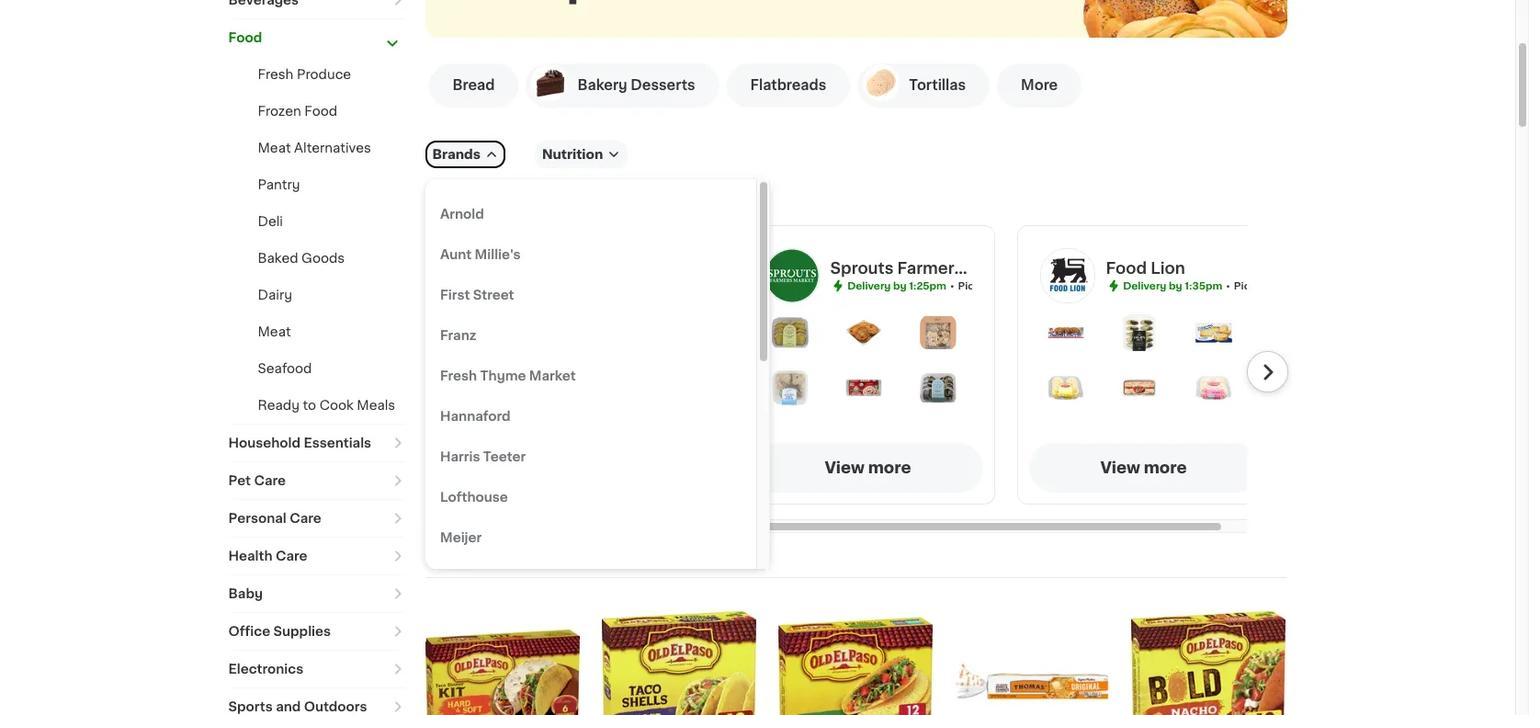 Task type: vqa. For each thing, say whether or not it's contained in the screenshot.
Lilly's Cookies, Black & White image
yes



Task type: describe. For each thing, give the bounding box(es) containing it.
baby link
[[228, 575, 403, 612]]

ready
[[258, 399, 300, 412]]

delivery by 1:25pm
[[848, 281, 947, 291]]

delivery by 1:35pm
[[1123, 281, 1223, 291]]

view for sprouts farmers market
[[825, 460, 865, 475]]

delivery for sprouts
[[848, 281, 891, 291]]

bread link
[[429, 63, 519, 108]]

brands button
[[425, 141, 505, 168]]

pickup for lion
[[1234, 281, 1270, 291]]

street
[[473, 289, 514, 301]]

little debbie oatmeal creme pies image
[[1047, 314, 1084, 351]]

meat link
[[258, 325, 291, 338]]

personal
[[228, 512, 286, 525]]

near
[[666, 193, 703, 208]]

personal care link
[[228, 500, 403, 537]]

arnold link
[[433, 194, 745, 234]]

food lion
[[1106, 261, 1185, 275]]

view more link for food
[[1029, 443, 1259, 493]]

• pickup 2.0mi
[[1226, 281, 1302, 291]]

farmers
[[898, 261, 964, 275]]

fresh for fresh thyme market
[[440, 369, 477, 382]]

teeter
[[483, 450, 526, 463]]

supplies
[[273, 625, 331, 638]]

market for sprouts farmers market
[[967, 261, 1024, 275]]

hannaford link
[[433, 396, 745, 437]]

dairy link
[[258, 289, 292, 301]]

frozen
[[258, 105, 301, 118]]

you
[[707, 193, 738, 208]]

household essentials
[[228, 437, 371, 449]]

j. skinner baking strawberry cheese danish image
[[1121, 369, 1158, 406]]

13.0mi
[[996, 281, 1030, 291]]

view more button for food
[[1029, 443, 1259, 493]]

desserts
[[631, 78, 695, 92]]

fresh produce
[[258, 68, 351, 81]]

harris teeter link
[[433, 437, 745, 477]]

meijer
[[440, 531, 482, 544]]

personal care
[[228, 512, 321, 525]]

view more for food
[[1101, 460, 1187, 475]]

health care link
[[228, 538, 403, 574]]

group containing arnold
[[426, 179, 770, 598]]

pickup for farmers
[[958, 281, 994, 291]]

mission
[[440, 572, 492, 585]]

baked goods delivery or pickup image
[[1071, 0, 1347, 166]]

ready to cook meals link
[[258, 399, 395, 412]]

at
[[590, 193, 606, 208]]

sprouts farmers market image
[[764, 248, 819, 303]]

meat alternatives link
[[258, 142, 371, 154]]

pet care link
[[228, 462, 403, 499]]

arnold
[[440, 208, 484, 221]]

seafood
[[258, 362, 312, 375]]

franz link
[[433, 315, 745, 356]]

publix image
[[488, 248, 544, 303]]

franz
[[440, 329, 476, 342]]

sports
[[228, 700, 273, 713]]

lofthouse
[[440, 491, 508, 504]]

lofthouse link
[[433, 477, 745, 517]]

lofthouse yellow frosted cookies image
[[1047, 369, 1084, 406]]

bakery desserts image
[[532, 64, 568, 101]]

tortillas link
[[858, 63, 990, 108]]

immaculate baking company cinnamon rolls image
[[846, 369, 882, 406]]

meals
[[357, 399, 395, 412]]

aunt
[[440, 248, 472, 261]]

dairy
[[258, 289, 292, 301]]

alternatives
[[294, 142, 371, 154]]

food lion image
[[1040, 248, 1095, 303]]

pet
[[228, 474, 251, 487]]

market for fresh thyme market
[[529, 369, 576, 382]]

lion
[[1151, 261, 1185, 275]]

flatbreads
[[750, 78, 827, 92]]

baby
[[228, 587, 263, 600]]

essentials
[[304, 437, 371, 449]]

fresh for fresh produce
[[258, 68, 294, 81]]

thomas' original english muffins image
[[954, 604, 1109, 715]]

1 horizontal spatial baked
[[476, 193, 528, 208]]

fresh thyme market
[[440, 369, 576, 382]]

harris
[[440, 450, 480, 463]]

little debbie oatmeal creme pies image
[[570, 369, 607, 406]]

old el paso stand 'n stuff taco shells, gluten free image
[[602, 604, 756, 715]]

more button
[[997, 63, 1082, 108]]

bakery desserts link
[[526, 63, 719, 108]]

harris teeter
[[440, 450, 526, 463]]

food link
[[228, 19, 403, 56]]

deli
[[258, 215, 283, 228]]

first street
[[440, 289, 514, 301]]

bakery
[[578, 78, 627, 92]]

tortillas
[[909, 78, 966, 92]]

buy baked goods at stores near you
[[440, 193, 738, 208]]

household essentials link
[[228, 425, 403, 461]]

frozen food
[[258, 105, 337, 118]]



Task type: locate. For each thing, give the bounding box(es) containing it.
aunt millie's
[[440, 248, 521, 261]]

2 view more button from the left
[[1029, 443, 1259, 493]]

1 horizontal spatial •
[[1226, 281, 1230, 291]]

care for pet care
[[254, 474, 286, 487]]

meat alternatives
[[258, 142, 371, 154]]

0 horizontal spatial pickup
[[958, 281, 994, 291]]

office supplies link
[[228, 613, 403, 650]]

care down pet care link
[[290, 512, 321, 525]]

•
[[950, 281, 954, 291], [1226, 281, 1230, 291]]

more for farmers
[[868, 460, 911, 475]]

to
[[303, 399, 316, 412]]

bread
[[453, 78, 495, 92]]

2 delivery from the left
[[1123, 281, 1167, 291]]

2 view more link from the left
[[1029, 443, 1259, 493]]

2 horizontal spatial food
[[1106, 261, 1147, 275]]

0 vertical spatial fresh
[[258, 68, 294, 81]]

frozen food link
[[258, 105, 337, 118]]

• right 1:25pm
[[950, 281, 954, 291]]

nutrition
[[542, 148, 603, 161]]

2 by from the left
[[1169, 281, 1183, 291]]

market up • pickup 13.0mi
[[967, 261, 1024, 275]]

pickup left 2.0mi
[[1234, 281, 1270, 291]]

2 vertical spatial food
[[1106, 261, 1147, 275]]

1 horizontal spatial food
[[304, 105, 337, 118]]

health
[[228, 550, 272, 562]]

meat down dairy
[[258, 325, 291, 338]]

electronics
[[228, 663, 303, 676]]

1 meat from the top
[[258, 142, 291, 154]]

entenmann's all butter loaf cake image
[[1196, 314, 1232, 351]]

first street link
[[433, 275, 745, 315]]

brands
[[432, 148, 481, 161]]

0 vertical spatial goods
[[532, 193, 586, 208]]

more
[[1021, 78, 1058, 92]]

and
[[276, 700, 301, 713]]

care for health care
[[276, 550, 307, 562]]

office supplies
[[228, 625, 331, 638]]

group
[[426, 179, 770, 598]]

view more down immaculate baking company cinnamon rolls 'icon'
[[825, 460, 911, 475]]

0 vertical spatial market
[[967, 261, 1024, 275]]

cook
[[320, 399, 354, 412]]

2 vertical spatial care
[[276, 550, 307, 562]]

mission link
[[433, 558, 745, 598]]

delivery for food
[[1123, 281, 1167, 291]]

1 vertical spatial food
[[304, 105, 337, 118]]

baked goods link
[[258, 252, 345, 265]]

1 horizontal spatial view more button
[[1029, 443, 1259, 493]]

stores
[[610, 193, 662, 208]]

1 horizontal spatial by
[[1169, 281, 1183, 291]]

produce
[[297, 68, 351, 81]]

0 horizontal spatial food
[[228, 31, 262, 44]]

2 meat from the top
[[258, 325, 291, 338]]

0 vertical spatial food
[[228, 31, 262, 44]]

• pickup 13.0mi
[[950, 281, 1030, 291]]

0 horizontal spatial baked
[[258, 252, 298, 265]]

food inside food link
[[228, 31, 262, 44]]

care right health
[[276, 550, 307, 562]]

more down immaculate baking company cinnamon rolls 'icon'
[[868, 460, 911, 475]]

care for personal care
[[290, 512, 321, 525]]

1 vertical spatial goods
[[302, 252, 345, 265]]

food for food
[[228, 31, 262, 44]]

view more link for sprouts
[[753, 443, 983, 493]]

baked right buy
[[476, 193, 528, 208]]

view down immaculate baking company cinnamon rolls 'icon'
[[825, 460, 865, 475]]

baked
[[476, 193, 528, 208], [258, 252, 298, 265]]

1 more from the left
[[868, 460, 911, 475]]

2 view more from the left
[[1101, 460, 1187, 475]]

by
[[893, 281, 907, 291], [1169, 281, 1183, 291]]

pantry link
[[258, 178, 300, 191]]

0 horizontal spatial view more
[[825, 460, 911, 475]]

0 horizontal spatial by
[[893, 281, 907, 291]]

0 horizontal spatial view more link
[[753, 443, 983, 493]]

meat
[[258, 142, 291, 154], [258, 325, 291, 338]]

food for food lion
[[1106, 261, 1147, 275]]

by for lion
[[1169, 281, 1183, 291]]

food left lion
[[1106, 261, 1147, 275]]

1 view more link from the left
[[753, 443, 983, 493]]

1 vertical spatial care
[[290, 512, 321, 525]]

1 view more button from the left
[[753, 443, 983, 493]]

sprouts
[[830, 261, 894, 275]]

pickup
[[958, 281, 994, 291], [1234, 281, 1270, 291]]

view more link
[[753, 443, 983, 493], [1029, 443, 1259, 493]]

old el paso stand 'n stuff bold nacho cheese flavored taco shells image
[[1131, 604, 1285, 715]]

2.0mi
[[1272, 281, 1302, 291]]

2 pickup from the left
[[1234, 281, 1270, 291]]

view for food lion
[[1101, 460, 1140, 475]]

view more link down j. skinner baking strawberry cheese danish image
[[1029, 443, 1259, 493]]

1 vertical spatial fresh
[[440, 369, 477, 382]]

0 horizontal spatial •
[[950, 281, 954, 291]]

food up fresh produce
[[228, 31, 262, 44]]

more down j. skinner baking strawberry cheese danish image
[[1144, 460, 1187, 475]]

hannaford
[[440, 410, 511, 423]]

1 horizontal spatial view more
[[1101, 460, 1187, 475]]

sports and outdoors
[[228, 700, 367, 713]]

health care
[[228, 550, 307, 562]]

1 horizontal spatial view more link
[[1029, 443, 1259, 493]]

1:25pm
[[909, 281, 947, 291]]

view
[[825, 460, 865, 475], [1101, 460, 1140, 475]]

old el paso taco dinner kit, hard & soft image
[[425, 604, 579, 715]]

view down j. skinner baking strawberry cheese danish image
[[1101, 460, 1140, 475]]

0 horizontal spatial view more button
[[753, 443, 983, 493]]

0 horizontal spatial market
[[529, 369, 576, 382]]

pickup left 13.0mi
[[958, 281, 994, 291]]

delivery down sprouts
[[848, 281, 891, 291]]

1 horizontal spatial pickup
[[1234, 281, 1270, 291]]

2 • from the left
[[1226, 281, 1230, 291]]

care
[[254, 474, 286, 487], [290, 512, 321, 525], [276, 550, 307, 562]]

view more for sprouts
[[825, 460, 911, 475]]

market right thyme
[[529, 369, 576, 382]]

0 horizontal spatial fresh
[[258, 68, 294, 81]]

sprouts farmers market
[[830, 261, 1024, 275]]

• right 1:35pm
[[1226, 281, 1230, 291]]

fresh down the franz
[[440, 369, 477, 382]]

old el paso crunchy taco shells, gluten-free image
[[778, 604, 932, 715]]

1 horizontal spatial delivery
[[1123, 281, 1167, 291]]

office
[[228, 625, 270, 638]]

publix bakery assorted cookies image
[[496, 369, 533, 406]]

view more button for sprouts
[[753, 443, 983, 493]]

meat up pantry link
[[258, 142, 291, 154]]

more for lion
[[1144, 460, 1187, 475]]

• for lion
[[1226, 281, 1230, 291]]

0 horizontal spatial goods
[[302, 252, 345, 265]]

market
[[967, 261, 1024, 275], [529, 369, 576, 382]]

meat for the meat link on the top left of page
[[258, 325, 291, 338]]

0 vertical spatial baked
[[476, 193, 528, 208]]

seafood link
[[258, 362, 312, 375]]

household
[[228, 437, 301, 449]]

0 horizontal spatial delivery
[[848, 281, 891, 291]]

simple joys bakery sliced marble cake image
[[920, 369, 957, 406]]

view more link down immaculate baking company cinnamon rolls 'icon'
[[753, 443, 983, 493]]

care inside personal care link
[[290, 512, 321, 525]]

fresh up frozen
[[258, 68, 294, 81]]

delivery
[[848, 281, 891, 291], [1123, 281, 1167, 291]]

1 horizontal spatial goods
[[532, 193, 586, 208]]

0 vertical spatial care
[[254, 474, 286, 487]]

simple joys bakery sliced lemon cake image
[[772, 314, 808, 351]]

lilly's cookies, black & white image
[[1121, 314, 1158, 351]]

1 pickup from the left
[[958, 281, 994, 291]]

meijer link
[[433, 517, 745, 558]]

food down produce
[[304, 105, 337, 118]]

baked up dairy link
[[258, 252, 298, 265]]

electronics link
[[228, 651, 403, 687]]

1 delivery from the left
[[848, 281, 891, 291]]

0 vertical spatial meat
[[258, 142, 291, 154]]

2 more from the left
[[1144, 460, 1187, 475]]

meat for meat alternatives
[[258, 142, 291, 154]]

aunt millie's link
[[433, 234, 745, 275]]

view more button down immaculate baking company cinnamon rolls 'icon'
[[753, 443, 983, 493]]

1 horizontal spatial more
[[1144, 460, 1187, 475]]

flatbreads link
[[727, 63, 850, 108]]

care inside pet care link
[[254, 474, 286, 487]]

salted caramel chocolate chip cookies image
[[846, 314, 882, 351]]

fresh produce link
[[258, 68, 351, 81]]

view more down j. skinner baking strawberry cheese danish image
[[1101, 460, 1187, 475]]

first
[[440, 289, 470, 301]]

sprouts blueberry scone 4 pack image
[[920, 314, 957, 351]]

1 • from the left
[[950, 281, 954, 291]]

1 view from the left
[[825, 460, 865, 475]]

pet care
[[228, 474, 286, 487]]

0 horizontal spatial view
[[825, 460, 865, 475]]

1 vertical spatial market
[[529, 369, 576, 382]]

view more button
[[753, 443, 983, 493], [1029, 443, 1259, 493]]

fresh inside group
[[440, 369, 477, 382]]

1 horizontal spatial fresh
[[440, 369, 477, 382]]

1 by from the left
[[893, 281, 907, 291]]

food
[[228, 31, 262, 44], [304, 105, 337, 118], [1106, 261, 1147, 275]]

1:35pm
[[1185, 281, 1223, 291]]

1 vertical spatial baked
[[258, 252, 298, 265]]

by left 1:25pm
[[893, 281, 907, 291]]

buy
[[440, 193, 472, 208]]

by for farmers
[[893, 281, 907, 291]]

sports and outdoors link
[[228, 688, 403, 715]]

1 vertical spatial meat
[[258, 325, 291, 338]]

fresh thyme market link
[[433, 356, 745, 396]]

2 view from the left
[[1101, 460, 1140, 475]]

care right "pet"
[[254, 474, 286, 487]]

• for farmers
[[950, 281, 954, 291]]

sprouts two bite blueberry scones image
[[772, 369, 808, 406]]

lofthouse sugar cookies, frosted image
[[1196, 369, 1232, 406]]

deli link
[[258, 215, 283, 228]]

outdoors
[[304, 700, 367, 713]]

pantry
[[258, 178, 300, 191]]

millie's
[[475, 248, 521, 261]]

baked goods
[[258, 252, 345, 265]]

delivery down food lion
[[1123, 281, 1167, 291]]

0 horizontal spatial more
[[868, 460, 911, 475]]

view more
[[825, 460, 911, 475], [1101, 460, 1187, 475]]

by down lion
[[1169, 281, 1183, 291]]

thyme
[[480, 369, 526, 382]]

1 view more from the left
[[825, 460, 911, 475]]

1 horizontal spatial view
[[1101, 460, 1140, 475]]

tortillas image
[[863, 64, 900, 101]]

care inside health care link
[[276, 550, 307, 562]]

1 horizontal spatial market
[[967, 261, 1024, 275]]

view more button down j. skinner baking strawberry cheese danish image
[[1029, 443, 1259, 493]]



